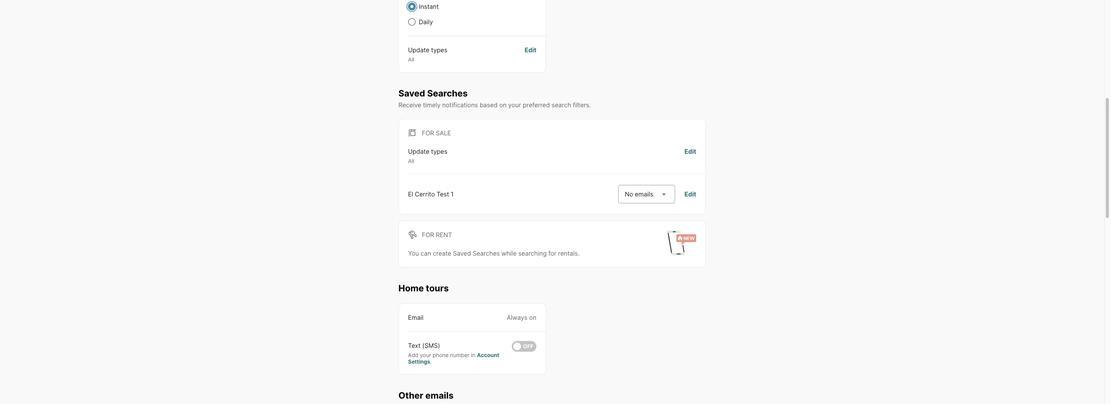 Task type: vqa. For each thing, say whether or not it's contained in the screenshot.
31
no



Task type: locate. For each thing, give the bounding box(es) containing it.
you can create saved searches while searching for rentals .
[[408, 249, 580, 257]]

timely
[[423, 101, 441, 109]]

update down for sale
[[408, 148, 430, 155]]

searches up notifications
[[427, 88, 468, 99]]

0 vertical spatial emails
[[635, 190, 654, 198]]

other
[[399, 390, 424, 401]]

0 vertical spatial your
[[509, 101, 521, 109]]

0 horizontal spatial searches
[[427, 88, 468, 99]]

0 vertical spatial all
[[408, 56, 414, 63]]

edit button
[[525, 45, 537, 63], [685, 147, 697, 164], [685, 189, 697, 199]]

1 horizontal spatial .
[[578, 249, 580, 257]]

notifications
[[442, 101, 478, 109]]

edit
[[525, 46, 537, 54], [685, 148, 697, 155], [685, 190, 697, 198]]

el cerrito test 1
[[408, 190, 454, 198]]

no emails
[[625, 190, 654, 198]]

always
[[507, 313, 528, 321]]

0 vertical spatial searches
[[427, 88, 468, 99]]

. down add your phone number in
[[430, 358, 432, 365]]

based
[[480, 101, 498, 109]]

0 vertical spatial for
[[422, 129, 434, 137]]

types
[[431, 46, 448, 54], [431, 148, 448, 155]]

saved
[[399, 88, 425, 99], [453, 249, 471, 257]]

0 vertical spatial saved
[[399, 88, 425, 99]]

0 horizontal spatial saved
[[399, 88, 425, 99]]

0 vertical spatial .
[[578, 249, 580, 257]]

2 vertical spatial edit button
[[685, 189, 697, 199]]

saved searches receive timely notifications based on your preferred search filters.
[[399, 88, 591, 109]]

0 vertical spatial update types all
[[408, 46, 448, 63]]

for
[[422, 129, 434, 137], [422, 231, 434, 239]]

2 update types all from the top
[[408, 148, 448, 164]]

account settings
[[408, 352, 499, 365]]

searches left while at the left bottom of page
[[473, 249, 500, 257]]

1 all from the top
[[408, 56, 414, 63]]

emails right other
[[426, 390, 454, 401]]

saved inside "saved searches receive timely notifications based on your preferred search filters."
[[399, 88, 425, 99]]

0 vertical spatial edit button
[[525, 45, 537, 63]]

on
[[500, 101, 507, 109], [529, 313, 537, 321]]

receive
[[399, 101, 421, 109]]

your left preferred
[[509, 101, 521, 109]]

.
[[578, 249, 580, 257], [430, 358, 432, 365]]

1 vertical spatial all
[[408, 158, 414, 164]]

0 horizontal spatial your
[[420, 352, 431, 358]]

1 vertical spatial types
[[431, 148, 448, 155]]

saved up receive
[[399, 88, 425, 99]]

test
[[437, 190, 449, 198]]

types down for sale
[[431, 148, 448, 155]]

on inside "saved searches receive timely notifications based on your preferred search filters."
[[500, 101, 507, 109]]

while
[[502, 249, 517, 257]]

on right based
[[500, 101, 507, 109]]

for left rent
[[422, 231, 434, 239]]

0 horizontal spatial .
[[430, 358, 432, 365]]

1 horizontal spatial your
[[509, 101, 521, 109]]

2 vertical spatial edit
[[685, 190, 697, 198]]

edit for the middle edit button
[[685, 148, 697, 155]]

update types all down daily at the left top of page
[[408, 46, 448, 63]]

emails for no emails
[[635, 190, 654, 198]]

for left 'sale'
[[422, 129, 434, 137]]

emails for other emails
[[426, 390, 454, 401]]

your up settings
[[420, 352, 431, 358]]

emails right no
[[635, 190, 654, 198]]

saved right create
[[453, 249, 471, 257]]

types down daily at the left top of page
[[431, 46, 448, 54]]

searches
[[427, 88, 468, 99], [473, 249, 500, 257]]

create
[[433, 249, 452, 257]]

other emails
[[399, 390, 454, 401]]

0 vertical spatial types
[[431, 46, 448, 54]]

Daily radio
[[408, 18, 416, 26]]

1 vertical spatial searches
[[473, 249, 500, 257]]

2 types from the top
[[431, 148, 448, 155]]

1 vertical spatial saved
[[453, 249, 471, 257]]

cerrito
[[415, 190, 435, 198]]

1 update types all from the top
[[408, 46, 448, 63]]

all down daily option
[[408, 56, 414, 63]]

1 vertical spatial on
[[529, 313, 537, 321]]

0 horizontal spatial emails
[[426, 390, 454, 401]]

for for for rent
[[422, 231, 434, 239]]

rentals
[[558, 249, 578, 257]]

1 horizontal spatial emails
[[635, 190, 654, 198]]

account
[[477, 352, 499, 358]]

your
[[509, 101, 521, 109], [420, 352, 431, 358]]

emails
[[635, 190, 654, 198], [426, 390, 454, 401]]

searching
[[519, 249, 547, 257]]

0 vertical spatial on
[[500, 101, 507, 109]]

home
[[399, 283, 424, 294]]

0 vertical spatial edit
[[525, 46, 537, 54]]

1 vertical spatial edit
[[685, 148, 697, 155]]

add your phone number in
[[408, 352, 477, 358]]

1 types from the top
[[431, 46, 448, 54]]

0 horizontal spatial on
[[500, 101, 507, 109]]

1 vertical spatial update types all
[[408, 148, 448, 164]]

update types all
[[408, 46, 448, 63], [408, 148, 448, 164]]

2 update from the top
[[408, 148, 430, 155]]

1 vertical spatial emails
[[426, 390, 454, 401]]

None checkbox
[[512, 341, 537, 352]]

update types all down for sale
[[408, 148, 448, 164]]

(sms)
[[422, 342, 440, 349]]

1 vertical spatial edit button
[[685, 147, 697, 164]]

update
[[408, 46, 430, 54], [408, 148, 430, 155]]

0 vertical spatial update
[[408, 46, 430, 54]]

1 vertical spatial for
[[422, 231, 434, 239]]

text (sms)
[[408, 342, 440, 349]]

1 horizontal spatial on
[[529, 313, 537, 321]]

always on
[[507, 313, 537, 321]]

Instant radio
[[408, 3, 416, 10]]

update down daily option
[[408, 46, 430, 54]]

all
[[408, 56, 414, 63], [408, 158, 414, 164]]

. right the for
[[578, 249, 580, 257]]

on right always
[[529, 313, 537, 321]]

1 vertical spatial update
[[408, 148, 430, 155]]

all up el
[[408, 158, 414, 164]]

your inside "saved searches receive timely notifications based on your preferred search filters."
[[509, 101, 521, 109]]

el
[[408, 190, 413, 198]]

2 for from the top
[[422, 231, 434, 239]]

1 for from the top
[[422, 129, 434, 137]]

phone
[[433, 352, 449, 358]]

text
[[408, 342, 421, 349]]



Task type: describe. For each thing, give the bounding box(es) containing it.
for
[[549, 249, 557, 257]]

no
[[625, 190, 633, 198]]

off
[[523, 343, 534, 349]]

1 horizontal spatial searches
[[473, 249, 500, 257]]

update types all for the middle edit button
[[408, 148, 448, 164]]

instant
[[419, 3, 439, 10]]

can
[[421, 249, 431, 257]]

tours
[[426, 283, 449, 294]]

add
[[408, 352, 419, 358]]

2 all from the top
[[408, 158, 414, 164]]

edit for edit button to the bottom
[[685, 190, 697, 198]]

daily
[[419, 18, 433, 26]]

1
[[451, 190, 454, 198]]

for for for sale
[[422, 129, 434, 137]]

email
[[408, 313, 424, 321]]

home tours
[[399, 283, 449, 294]]

for sale
[[422, 129, 451, 137]]

1 horizontal spatial saved
[[453, 249, 471, 257]]

filters.
[[573, 101, 591, 109]]

sale
[[436, 129, 451, 137]]

number
[[450, 352, 470, 358]]

edit for edit button to the top
[[525, 46, 537, 54]]

settings
[[408, 358, 430, 365]]

account settings link
[[408, 352, 499, 365]]

in
[[471, 352, 476, 358]]

1 update from the top
[[408, 46, 430, 54]]

update types all for edit button to the top
[[408, 46, 448, 63]]

rent
[[436, 231, 452, 239]]

for rent
[[422, 231, 452, 239]]

1 vertical spatial .
[[430, 358, 432, 365]]

1 vertical spatial your
[[420, 352, 431, 358]]

preferred
[[523, 101, 550, 109]]

search
[[552, 101, 571, 109]]

searches inside "saved searches receive timely notifications based on your preferred search filters."
[[427, 88, 468, 99]]

you
[[408, 249, 419, 257]]



